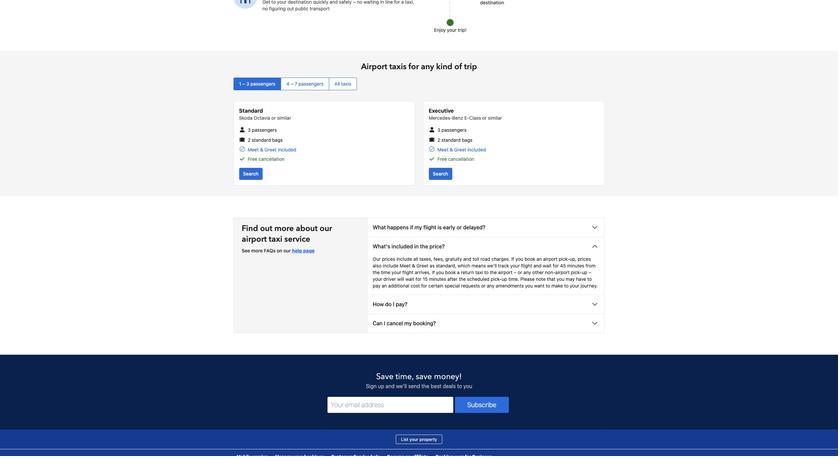 Task type: vqa. For each thing, say whether or not it's contained in the screenshot.
Or within the dropdown button
yes



Task type: describe. For each thing, give the bounding box(es) containing it.
if
[[410, 225, 413, 231]]

taxis for all
[[341, 81, 351, 87]]

how do i pay? button
[[368, 295, 605, 314]]

time.
[[509, 276, 519, 282]]

meet for executive
[[438, 147, 449, 153]]

get to your destination quickly and safely – no waiting in line for a taxi, no figuring out public transport
[[263, 0, 414, 12]]

save
[[416, 372, 432, 383]]

executive
[[429, 108, 454, 114]]

time
[[381, 270, 391, 275]]

– down from
[[589, 270, 591, 275]]

airport taxis for any kind of trip
[[361, 61, 477, 72]]

what happens if my flight is early or delayed?
[[373, 225, 486, 231]]

kind
[[436, 61, 453, 72]]

1 vertical spatial more
[[251, 248, 263, 254]]

1 vertical spatial include
[[383, 263, 399, 269]]

or down "scheduled"
[[481, 283, 486, 289]]

1 vertical spatial minutes
[[429, 276, 446, 282]]

journey.
[[581, 283, 598, 289]]

subscribe button
[[455, 397, 509, 413]]

special
[[445, 283, 460, 289]]

in inside get to your destination quickly and safely – no waiting in line for a taxi, no figuring out public transport
[[380, 0, 384, 5]]

help
[[292, 248, 302, 254]]

1 vertical spatial up
[[502, 276, 507, 282]]

octavia
[[254, 115, 270, 121]]

meet inside the our prices include all taxes, fees, gratuity and toll road charges. if you book an airport pick-up, prices also include meet & greet as standard, which means we'll track your flight and wait for 45 minutes from the time your flight arrives. if you book a return taxi to the airport – or any other non-airport pick-up – your driver will wait for 15 minutes after the scheduled pick-up time. please note that you may have to pay an additional cost for certain special requests or any amendments you want to make to your journey.
[[400, 263, 411, 269]]

0 vertical spatial no
[[357, 0, 362, 5]]

how do i pay?
[[373, 302, 408, 308]]

your left trip!
[[447, 27, 457, 33]]

to inside 'save time, save money! sign up and we'll send the best deals to you'
[[457, 384, 462, 390]]

find out more about our airport taxi service see more faqs on our help page
[[242, 223, 332, 254]]

get
[[263, 0, 270, 5]]

save
[[376, 372, 394, 383]]

you right charges.
[[516, 256, 524, 262]]

as
[[430, 263, 435, 269]]

for up sort results by element
[[409, 61, 419, 72]]

have
[[576, 276, 586, 282]]

1 vertical spatial pick-
[[571, 270, 582, 275]]

your up pay
[[373, 276, 382, 282]]

the inside 'save time, save money! sign up and we'll send the best deals to you'
[[422, 384, 430, 390]]

passengers down the benz
[[442, 127, 467, 133]]

you down please
[[525, 283, 533, 289]]

7
[[295, 81, 297, 87]]

0 vertical spatial any
[[421, 61, 434, 72]]

can i cancel my booking?
[[373, 321, 436, 327]]

standard
[[239, 108, 263, 114]]

airport up 'non-'
[[543, 256, 558, 262]]

search for executive
[[433, 171, 448, 177]]

what happens if my flight is early or delayed? button
[[368, 218, 605, 237]]

in inside dropdown button
[[414, 244, 419, 250]]

free cancellation for executive
[[438, 156, 474, 162]]

note
[[536, 276, 546, 282]]

airport inside find out more about our airport taxi service see more faqs on our help page
[[242, 234, 267, 245]]

cancellation for standard
[[259, 156, 285, 162]]

enjoy
[[434, 27, 446, 33]]

1 vertical spatial wait
[[406, 276, 414, 282]]

also
[[373, 263, 382, 269]]

can i cancel my booking? button
[[368, 314, 605, 333]]

passengers down octavia
[[252, 127, 277, 133]]

that
[[547, 276, 556, 282]]

trip!
[[458, 27, 467, 33]]

on
[[277, 248, 282, 254]]

similar inside standard skoda octavia or similar
[[277, 115, 291, 121]]

will
[[397, 276, 404, 282]]

cancel
[[387, 321, 403, 327]]

can
[[373, 321, 383, 327]]

class
[[469, 115, 481, 121]]

1 horizontal spatial pick-
[[559, 256, 570, 262]]

and up which
[[463, 256, 472, 262]]

figuring
[[269, 6, 286, 12]]

1 horizontal spatial if
[[512, 256, 514, 262]]

road
[[481, 256, 490, 262]]

1 horizontal spatial any
[[487, 283, 495, 289]]

airport down 45
[[555, 270, 570, 275]]

for left the 15
[[416, 276, 422, 282]]

your down may
[[570, 283, 580, 289]]

2 vertical spatial pick-
[[491, 276, 502, 282]]

1 horizontal spatial minutes
[[567, 263, 585, 269]]

included for standard
[[278, 147, 296, 153]]

passengers right 7 on the left of the page
[[299, 81, 324, 87]]

1 horizontal spatial an
[[537, 256, 542, 262]]

the down return
[[459, 276, 466, 282]]

we'll inside 'save time, save money! sign up and we'll send the best deals to you'
[[396, 384, 407, 390]]

and up other
[[534, 263, 542, 269]]

out inside get to your destination quickly and safely – no waiting in line for a taxi, no figuring out public transport
[[287, 6, 294, 12]]

your right track at the right
[[511, 263, 520, 269]]

send
[[408, 384, 420, 390]]

2 horizontal spatial any
[[524, 270, 531, 275]]

2 for standard
[[248, 137, 251, 143]]

fees,
[[434, 256, 444, 262]]

list
[[401, 437, 408, 442]]

non-
[[545, 270, 555, 275]]

free cancellation for standard
[[248, 156, 285, 162]]

up,
[[570, 256, 577, 262]]

out inside find out more about our airport taxi service see more faqs on our help page
[[260, 223, 273, 234]]

from
[[586, 263, 596, 269]]

may
[[566, 276, 575, 282]]

about
[[296, 223, 318, 234]]

standard skoda octavia or similar
[[239, 108, 291, 121]]

search button for standard
[[239, 168, 263, 180]]

1 vertical spatial no
[[263, 6, 268, 12]]

1 horizontal spatial more
[[275, 223, 294, 234]]

e-
[[465, 115, 469, 121]]

up inside 'save time, save money! sign up and we'll send the best deals to you'
[[378, 384, 384, 390]]

service
[[284, 234, 310, 245]]

navigation inside save time, save money! footer
[[233, 450, 496, 457]]

you down the standard,
[[436, 270, 444, 275]]

skoda
[[239, 115, 253, 121]]

amendments
[[496, 283, 524, 289]]

money!
[[434, 372, 462, 383]]

2 prices from the left
[[578, 256, 591, 262]]

the down charges.
[[490, 270, 497, 275]]

pay?
[[396, 302, 408, 308]]

your inside get to your destination quickly and safely – no waiting in line for a taxi, no figuring out public transport
[[277, 0, 287, 5]]

booking?
[[413, 321, 436, 327]]

to up journey.
[[588, 276, 592, 282]]

bags for standard
[[272, 137, 283, 143]]

or up time. on the bottom right of page
[[518, 270, 522, 275]]

the down the also
[[373, 270, 380, 275]]

meet & greet included for standard
[[248, 147, 296, 153]]

included for executive
[[468, 147, 486, 153]]

how
[[373, 302, 384, 308]]

and inside 'save time, save money! sign up and we'll send the best deals to you'
[[386, 384, 395, 390]]

1
[[239, 81, 241, 87]]

greet for executive
[[454, 147, 466, 153]]

my for flight
[[415, 225, 422, 231]]

1 horizontal spatial wait
[[543, 263, 552, 269]]

4
[[287, 81, 290, 87]]

property
[[420, 437, 437, 442]]

sort results by element
[[233, 78, 605, 91]]

greet inside the our prices include all taxes, fees, gratuity and toll road charges. if you book an airport pick-up, prices also include meet & greet as standard, which means we'll track your flight and wait for 45 minutes from the time your flight arrives. if you book a return taxi to the airport – or any other non-airport pick-up – your driver will wait for 15 minutes after the scheduled pick-up time. please note that you may have to pay an additional cost for certain special requests or any amendments you want to make to your journey.
[[417, 263, 429, 269]]

you inside 'save time, save money! sign up and we'll send the best deals to you'
[[464, 384, 472, 390]]

3 for executive
[[438, 127, 440, 133]]

taxi,
[[405, 0, 414, 5]]

15
[[423, 276, 428, 282]]

which
[[458, 263, 470, 269]]

public
[[295, 6, 309, 12]]

search for standard
[[243, 171, 259, 177]]

3 for standard
[[248, 127, 251, 133]]

cancellation for executive
[[448, 156, 474, 162]]

1 vertical spatial an
[[382, 283, 387, 289]]

arrives.
[[415, 270, 431, 275]]

make
[[552, 283, 563, 289]]

to down means
[[484, 270, 489, 275]]

your up will
[[392, 270, 401, 275]]

for left 45
[[553, 263, 559, 269]]

additional
[[388, 283, 410, 289]]



Task type: locate. For each thing, give the bounding box(es) containing it.
certain
[[429, 283, 444, 289]]

0 horizontal spatial an
[[382, 283, 387, 289]]

– up time. on the bottom right of page
[[514, 270, 517, 275]]

– inside get to your destination quickly and safely – no waiting in line for a taxi, no figuring out public transport
[[353, 0, 356, 5]]

to inside get to your destination quickly and safely – no waiting in line for a taxi, no figuring out public transport
[[272, 0, 276, 5]]

free cancellation
[[248, 156, 285, 162], [438, 156, 474, 162]]

& for executive
[[450, 147, 453, 153]]

1 horizontal spatial book
[[525, 256, 536, 262]]

1 horizontal spatial taxi
[[475, 270, 483, 275]]

2 standard bags
[[248, 137, 283, 143], [438, 137, 473, 143]]

my inside what happens if my flight is early or delayed? dropdown button
[[415, 225, 422, 231]]

to down may
[[564, 283, 569, 289]]

bags for executive
[[462, 137, 473, 143]]

0 vertical spatial out
[[287, 6, 294, 12]]

0 horizontal spatial any
[[421, 61, 434, 72]]

2 horizontal spatial greet
[[454, 147, 466, 153]]

1 vertical spatial if
[[432, 270, 435, 275]]

for inside get to your destination quickly and safely – no waiting in line for a taxi, no figuring out public transport
[[394, 0, 400, 5]]

want
[[534, 283, 545, 289]]

taxis
[[389, 61, 407, 72], [341, 81, 351, 87]]

3 passengers down octavia
[[248, 127, 277, 133]]

or inside dropdown button
[[457, 225, 462, 231]]

wait up cost
[[406, 276, 414, 282]]

means
[[472, 263, 486, 269]]

2 2 standard bags from the left
[[438, 137, 473, 143]]

0 horizontal spatial &
[[260, 147, 263, 153]]

what's included in the price? button
[[368, 237, 605, 256]]

2 standard bags down the benz
[[438, 137, 473, 143]]

and
[[330, 0, 338, 5], [463, 256, 472, 262], [534, 263, 542, 269], [386, 384, 395, 390]]

pick- up 'amendments'
[[491, 276, 502, 282]]

meet & greet included for executive
[[438, 147, 486, 153]]

1 vertical spatial a
[[457, 270, 460, 275]]

0 horizontal spatial booking airport taxi image
[[233, 0, 257, 9]]

0 horizontal spatial minutes
[[429, 276, 446, 282]]

2 booking airport taxi image from the left
[[444, 0, 584, 30]]

search button for executive
[[429, 168, 452, 180]]

1 2 standard bags from the left
[[248, 137, 283, 143]]

0 horizontal spatial i
[[384, 321, 385, 327]]

1 search button from the left
[[239, 168, 263, 180]]

airport
[[242, 234, 267, 245], [543, 256, 558, 262], [498, 270, 513, 275], [555, 270, 570, 275]]

0 horizontal spatial 2
[[248, 137, 251, 143]]

taxi inside find out more about our airport taxi service see more faqs on our help page
[[269, 234, 282, 245]]

airport
[[361, 61, 387, 72]]

all
[[335, 81, 340, 87]]

similar right class
[[488, 115, 502, 121]]

1 horizontal spatial no
[[357, 0, 362, 5]]

4 – 7 passengers
[[287, 81, 324, 87]]

pick-
[[559, 256, 570, 262], [571, 270, 582, 275], [491, 276, 502, 282]]

passengers right 1
[[251, 81, 276, 87]]

bags down standard skoda octavia or similar
[[272, 137, 283, 143]]

3 passengers for standard
[[248, 127, 277, 133]]

any up please
[[524, 270, 531, 275]]

1 bags from the left
[[272, 137, 283, 143]]

bags
[[272, 137, 283, 143], [462, 137, 473, 143]]

best
[[431, 384, 442, 390]]

out right find
[[260, 223, 273, 234]]

1 vertical spatial book
[[445, 270, 456, 275]]

2 vertical spatial up
[[378, 384, 384, 390]]

1 vertical spatial taxi
[[475, 270, 483, 275]]

more right see
[[251, 248, 263, 254]]

or inside executive mercedes-benz e-class or similar
[[482, 115, 487, 121]]

faqs
[[264, 248, 276, 254]]

0 horizontal spatial standard
[[252, 137, 271, 143]]

save time, save money! footer
[[0, 355, 838, 457]]

for down the 15
[[421, 283, 427, 289]]

please
[[521, 276, 535, 282]]

an
[[537, 256, 542, 262], [382, 283, 387, 289]]

cancellation
[[259, 156, 285, 162], [448, 156, 474, 162]]

1 search from the left
[[243, 171, 259, 177]]

greet down the benz
[[454, 147, 466, 153]]

what's included in the price? element
[[368, 256, 605, 295]]

we'll
[[487, 263, 497, 269], [396, 384, 407, 390]]

meet & greet included down octavia
[[248, 147, 296, 153]]

i inside can i cancel my booking? dropdown button
[[384, 321, 385, 327]]

your inside list your property 'link'
[[410, 437, 419, 442]]

0 vertical spatial we'll
[[487, 263, 497, 269]]

3 right 1
[[246, 81, 249, 87]]

2 cancellation from the left
[[448, 156, 474, 162]]

2 bags from the left
[[462, 137, 473, 143]]

my inside can i cancel my booking? dropdown button
[[404, 321, 412, 327]]

0 vertical spatial wait
[[543, 263, 552, 269]]

we'll inside the our prices include all taxes, fees, gratuity and toll road charges. if you book an airport pick-up, prices also include meet & greet as standard, which means we'll track your flight and wait for 45 minutes from the time your flight arrives. if you book a return taxi to the airport – or any other non-airport pick-up – your driver will wait for 15 minutes after the scheduled pick-up time. please note that you may have to pay an additional cost for certain special requests or any amendments you want to make to your journey.
[[487, 263, 497, 269]]

all
[[414, 256, 418, 262]]

i right can at the bottom left of the page
[[384, 321, 385, 327]]

0 vertical spatial if
[[512, 256, 514, 262]]

executive mercedes-benz e-class or similar
[[429, 108, 502, 121]]

meet for standard
[[248, 147, 259, 153]]

deals
[[443, 384, 456, 390]]

1 horizontal spatial free cancellation
[[438, 156, 474, 162]]

2 horizontal spatial up
[[582, 270, 588, 275]]

my for booking?
[[404, 321, 412, 327]]

taxi up on
[[269, 234, 282, 245]]

1 horizontal spatial standard
[[442, 137, 461, 143]]

0 horizontal spatial up
[[378, 384, 384, 390]]

the down save
[[422, 384, 430, 390]]

1 horizontal spatial up
[[502, 276, 507, 282]]

up up 'amendments'
[[502, 276, 507, 282]]

include left all
[[397, 256, 412, 262]]

wait up 'non-'
[[543, 263, 552, 269]]

you up make
[[557, 276, 565, 282]]

out
[[287, 6, 294, 12], [260, 223, 273, 234]]

0 vertical spatial minutes
[[567, 263, 585, 269]]

greet down octavia
[[265, 147, 277, 153]]

1 – 3 passengers
[[239, 81, 276, 87]]

minutes down up,
[[567, 263, 585, 269]]

2 similar from the left
[[488, 115, 502, 121]]

no
[[357, 0, 362, 5], [263, 6, 268, 12]]

2 3 passengers from the left
[[438, 127, 467, 133]]

your right list
[[410, 437, 419, 442]]

standard down octavia
[[252, 137, 271, 143]]

0 vertical spatial an
[[537, 256, 542, 262]]

2 standard bags down octavia
[[248, 137, 283, 143]]

pick- up have at the right bottom
[[571, 270, 582, 275]]

taxis inside sort results by element
[[341, 81, 351, 87]]

– right 1
[[243, 81, 245, 87]]

greet
[[265, 147, 277, 153], [454, 147, 466, 153], [417, 263, 429, 269]]

navigation
[[233, 450, 496, 457]]

taxi inside the our prices include all taxes, fees, gratuity and toll road charges. if you book an airport pick-up, prices also include meet & greet as standard, which means we'll track your flight and wait for 45 minutes from the time your flight arrives. if you book a return taxi to the airport – or any other non-airport pick-up – your driver will wait for 15 minutes after the scheduled pick-up time. please note that you may have to pay an additional cost for certain special requests or any amendments you want to make to your journey.
[[475, 270, 483, 275]]

no down the get
[[263, 6, 268, 12]]

2 down the mercedes-
[[438, 137, 440, 143]]

1 3 passengers from the left
[[248, 127, 277, 133]]

to right the get
[[272, 0, 276, 5]]

the inside dropdown button
[[420, 244, 428, 250]]

charges.
[[492, 256, 510, 262]]

1 horizontal spatial flight
[[424, 225, 436, 231]]

taxis right airport
[[389, 61, 407, 72]]

0 horizontal spatial greet
[[265, 147, 277, 153]]

1 vertical spatial we'll
[[396, 384, 407, 390]]

after
[[448, 276, 458, 282]]

1 horizontal spatial cancellation
[[448, 156, 474, 162]]

more
[[275, 223, 294, 234], [251, 248, 263, 254]]

2 for executive
[[438, 137, 440, 143]]

0 horizontal spatial more
[[251, 248, 263, 254]]

standard down the benz
[[442, 137, 461, 143]]

trip
[[464, 61, 477, 72]]

2 horizontal spatial included
[[468, 147, 486, 153]]

mercedes-
[[429, 115, 452, 121]]

return
[[461, 270, 474, 275]]

in left 'line'
[[380, 0, 384, 5]]

0 vertical spatial include
[[397, 256, 412, 262]]

include up the time
[[383, 263, 399, 269]]

2 vertical spatial flight
[[403, 270, 414, 275]]

toll
[[473, 256, 479, 262]]

1 horizontal spatial my
[[415, 225, 422, 231]]

2 standard bags for standard
[[248, 137, 283, 143]]

0 horizontal spatial out
[[260, 223, 273, 234]]

3
[[246, 81, 249, 87], [248, 127, 251, 133], [438, 127, 440, 133]]

flight inside what happens if my flight is early or delayed? dropdown button
[[424, 225, 436, 231]]

1 horizontal spatial booking airport taxi image
[[444, 0, 584, 30]]

taxis right all
[[341, 81, 351, 87]]

& inside the our prices include all taxes, fees, gratuity and toll road charges. if you book an airport pick-up, prices also include meet & greet as standard, which means we'll track your flight and wait for 45 minutes from the time your flight arrives. if you book a return taxi to the airport – or any other non-airport pick-up – your driver will wait for 15 minutes after the scheduled pick-up time. please note that you may have to pay an additional cost for certain special requests or any amendments you want to make to your journey.
[[412, 263, 415, 269]]

to right the deals
[[457, 384, 462, 390]]

free for executive
[[438, 156, 447, 162]]

prices right our
[[382, 256, 395, 262]]

0 horizontal spatial we'll
[[396, 384, 407, 390]]

book up other
[[525, 256, 536, 262]]

my right if
[[415, 225, 422, 231]]

booking airport taxi image
[[233, 0, 257, 9], [444, 0, 584, 30]]

driver
[[384, 276, 396, 282]]

1 horizontal spatial &
[[412, 263, 415, 269]]

2 standard from the left
[[442, 137, 461, 143]]

wait
[[543, 263, 552, 269], [406, 276, 414, 282]]

0 horizontal spatial free cancellation
[[248, 156, 285, 162]]

2 2 from the left
[[438, 137, 440, 143]]

delayed?
[[463, 225, 486, 231]]

1 horizontal spatial search button
[[429, 168, 452, 180]]

meet up will
[[400, 263, 411, 269]]

my right cancel
[[404, 321, 412, 327]]

a inside the our prices include all taxes, fees, gratuity and toll road charges. if you book an airport pick-up, prices also include meet & greet as standard, which means we'll track your flight and wait for 45 minutes from the time your flight arrives. if you book a return taxi to the airport – or any other non-airport pick-up – your driver will wait for 15 minutes after the scheduled pick-up time. please note that you may have to pay an additional cost for certain special requests or any amendments you want to make to your journey.
[[457, 270, 460, 275]]

3 inside sort results by element
[[246, 81, 249, 87]]

i
[[393, 302, 395, 308], [384, 321, 385, 327]]

1 vertical spatial our
[[284, 248, 291, 254]]

1 free cancellation from the left
[[248, 156, 285, 162]]

and inside get to your destination quickly and safely – no waiting in line for a taxi, no figuring out public transport
[[330, 0, 338, 5]]

prices
[[382, 256, 395, 262], [578, 256, 591, 262]]

meet down the skoda at the left top of the page
[[248, 147, 259, 153]]

1 horizontal spatial 2
[[438, 137, 440, 143]]

any left kind
[[421, 61, 434, 72]]

for
[[394, 0, 400, 5], [409, 61, 419, 72], [553, 263, 559, 269], [416, 276, 422, 282], [421, 283, 427, 289]]

1 cancellation from the left
[[259, 156, 285, 162]]

0 horizontal spatial meet & greet included
[[248, 147, 296, 153]]

3 down the mercedes-
[[438, 127, 440, 133]]

i right do on the bottom of page
[[393, 302, 395, 308]]

0 vertical spatial a
[[401, 0, 404, 5]]

i inside how do i pay? "dropdown button"
[[393, 302, 395, 308]]

2 down the skoda at the left top of the page
[[248, 137, 251, 143]]

0 horizontal spatial no
[[263, 6, 268, 12]]

we'll down 'road' on the bottom right
[[487, 263, 497, 269]]

prices up from
[[578, 256, 591, 262]]

0 horizontal spatial 3 passengers
[[248, 127, 277, 133]]

our prices include all taxes, fees, gratuity and toll road charges. if you book an airport pick-up, prices also include meet & greet as standard, which means we'll track your flight and wait for 45 minutes from the time your flight arrives. if you book a return taxi to the airport – or any other non-airport pick-up – your driver will wait for 15 minutes after the scheduled pick-up time. please note that you may have to pay an additional cost for certain special requests or any amendments you want to make to your journey.
[[373, 256, 598, 289]]

0 vertical spatial flight
[[424, 225, 436, 231]]

we'll down the "time,"
[[396, 384, 407, 390]]

Your email address email field
[[328, 397, 453, 413]]

free
[[248, 156, 257, 162], [438, 156, 447, 162]]

any down "scheduled"
[[487, 283, 495, 289]]

flight up please
[[521, 263, 532, 269]]

sign
[[366, 384, 377, 390]]

and down the "save"
[[386, 384, 395, 390]]

2 vertical spatial any
[[487, 283, 495, 289]]

a inside get to your destination quickly and safely – no waiting in line for a taxi, no figuring out public transport
[[401, 0, 404, 5]]

transport
[[310, 6, 330, 12]]

meet & greet included
[[248, 147, 296, 153], [438, 147, 486, 153]]

if down 'as'
[[432, 270, 435, 275]]

&
[[260, 147, 263, 153], [450, 147, 453, 153], [412, 263, 415, 269]]

meet
[[248, 147, 259, 153], [438, 147, 449, 153], [400, 263, 411, 269]]

out down destination
[[287, 6, 294, 12]]

1 prices from the left
[[382, 256, 395, 262]]

subscribe
[[467, 401, 497, 409]]

0 horizontal spatial free
[[248, 156, 257, 162]]

book
[[525, 256, 536, 262], [445, 270, 456, 275]]

our right the about
[[320, 223, 332, 234]]

minutes up certain
[[429, 276, 446, 282]]

similar right octavia
[[277, 115, 291, 121]]

or right octavia
[[271, 115, 276, 121]]

or right early
[[457, 225, 462, 231]]

up up have at the right bottom
[[582, 270, 588, 275]]

price?
[[430, 244, 445, 250]]

1 vertical spatial my
[[404, 321, 412, 327]]

minutes
[[567, 263, 585, 269], [429, 276, 446, 282]]

1 standard from the left
[[252, 137, 271, 143]]

1 horizontal spatial a
[[457, 270, 460, 275]]

save time, save money! sign up and we'll send the best deals to you
[[366, 372, 472, 390]]

a left taxi,
[[401, 0, 404, 5]]

the
[[420, 244, 428, 250], [373, 270, 380, 275], [490, 270, 497, 275], [459, 276, 466, 282], [422, 384, 430, 390]]

0 horizontal spatial in
[[380, 0, 384, 5]]

taxis for airport
[[389, 61, 407, 72]]

the up taxes,
[[420, 244, 428, 250]]

45
[[560, 263, 566, 269]]

2 search button from the left
[[429, 168, 452, 180]]

& for standard
[[260, 147, 263, 153]]

free for standard
[[248, 156, 257, 162]]

included inside dropdown button
[[392, 244, 413, 250]]

0 horizontal spatial flight
[[403, 270, 414, 275]]

enjoy your trip!
[[434, 27, 467, 33]]

0 vertical spatial our
[[320, 223, 332, 234]]

0 horizontal spatial taxis
[[341, 81, 351, 87]]

flight up will
[[403, 270, 414, 275]]

1 vertical spatial taxis
[[341, 81, 351, 87]]

0 horizontal spatial bags
[[272, 137, 283, 143]]

standard for standard
[[252, 137, 271, 143]]

our
[[373, 256, 381, 262]]

1 horizontal spatial search
[[433, 171, 448, 177]]

0 horizontal spatial if
[[432, 270, 435, 275]]

2 free from the left
[[438, 156, 447, 162]]

1 horizontal spatial free
[[438, 156, 447, 162]]

standard,
[[436, 263, 457, 269]]

you right the deals
[[464, 384, 472, 390]]

other
[[533, 270, 544, 275]]

2 free cancellation from the left
[[438, 156, 474, 162]]

2 horizontal spatial flight
[[521, 263, 532, 269]]

what's
[[373, 244, 390, 250]]

or inside standard skoda octavia or similar
[[271, 115, 276, 121]]

or right class
[[482, 115, 487, 121]]

taxes,
[[420, 256, 432, 262]]

1 booking airport taxi image from the left
[[233, 0, 257, 9]]

all taxis
[[335, 81, 351, 87]]

benz
[[452, 115, 463, 121]]

airport down track at the right
[[498, 270, 513, 275]]

1 meet & greet included from the left
[[248, 147, 296, 153]]

safely
[[339, 0, 352, 5]]

greet for standard
[[265, 147, 277, 153]]

& down the benz
[[450, 147, 453, 153]]

book up after
[[445, 270, 456, 275]]

what's included in the price?
[[373, 244, 445, 250]]

0 vertical spatial i
[[393, 302, 395, 308]]

taxi down means
[[475, 270, 483, 275]]

2 horizontal spatial &
[[450, 147, 453, 153]]

quickly
[[313, 0, 328, 5]]

scheduled
[[467, 276, 490, 282]]

3 down the skoda at the left top of the page
[[248, 127, 251, 133]]

similar inside executive mercedes-benz e-class or similar
[[488, 115, 502, 121]]

1 horizontal spatial bags
[[462, 137, 473, 143]]

1 horizontal spatial our
[[320, 223, 332, 234]]

page
[[303, 248, 315, 254]]

1 horizontal spatial taxis
[[389, 61, 407, 72]]

flight left is
[[424, 225, 436, 231]]

do
[[385, 302, 392, 308]]

0 vertical spatial pick-
[[559, 256, 570, 262]]

2 meet & greet included from the left
[[438, 147, 486, 153]]

1 vertical spatial in
[[414, 244, 419, 250]]

2 standard bags for executive
[[438, 137, 473, 143]]

0 horizontal spatial 2 standard bags
[[248, 137, 283, 143]]

1 horizontal spatial out
[[287, 6, 294, 12]]

standard for executive
[[442, 137, 461, 143]]

and left safely
[[330, 0, 338, 5]]

– left 7 on the left of the page
[[291, 81, 294, 87]]

you
[[516, 256, 524, 262], [436, 270, 444, 275], [557, 276, 565, 282], [525, 283, 533, 289], [464, 384, 472, 390]]

up right sign
[[378, 384, 384, 390]]

0 horizontal spatial a
[[401, 0, 404, 5]]

1 similar from the left
[[277, 115, 291, 121]]

0 horizontal spatial book
[[445, 270, 456, 275]]

of
[[455, 61, 462, 72]]

meet & greet included down the benz
[[438, 147, 486, 153]]

for right 'line'
[[394, 0, 400, 5]]

0 vertical spatial in
[[380, 0, 384, 5]]

0 vertical spatial taxi
[[269, 234, 282, 245]]

1 horizontal spatial i
[[393, 302, 395, 308]]

in up all
[[414, 244, 419, 250]]

0 vertical spatial book
[[525, 256, 536, 262]]

1 2 from the left
[[248, 137, 251, 143]]

search button
[[239, 168, 263, 180], [429, 168, 452, 180]]

1 horizontal spatial meet & greet included
[[438, 147, 486, 153]]

0 horizontal spatial search button
[[239, 168, 263, 180]]

1 horizontal spatial prices
[[578, 256, 591, 262]]

0 horizontal spatial taxi
[[269, 234, 282, 245]]

to down that
[[546, 283, 550, 289]]

0 vertical spatial up
[[582, 270, 588, 275]]

2 search from the left
[[433, 171, 448, 177]]

gratuity
[[446, 256, 462, 262]]

requests
[[461, 283, 480, 289]]

pick- up 45
[[559, 256, 570, 262]]

our right on
[[284, 248, 291, 254]]

your
[[277, 0, 287, 5], [447, 27, 457, 33], [511, 263, 520, 269], [392, 270, 401, 275], [373, 276, 382, 282], [570, 283, 580, 289], [410, 437, 419, 442]]

0 horizontal spatial wait
[[406, 276, 414, 282]]

3 passengers for executive
[[438, 127, 467, 133]]

1 free from the left
[[248, 156, 257, 162]]



